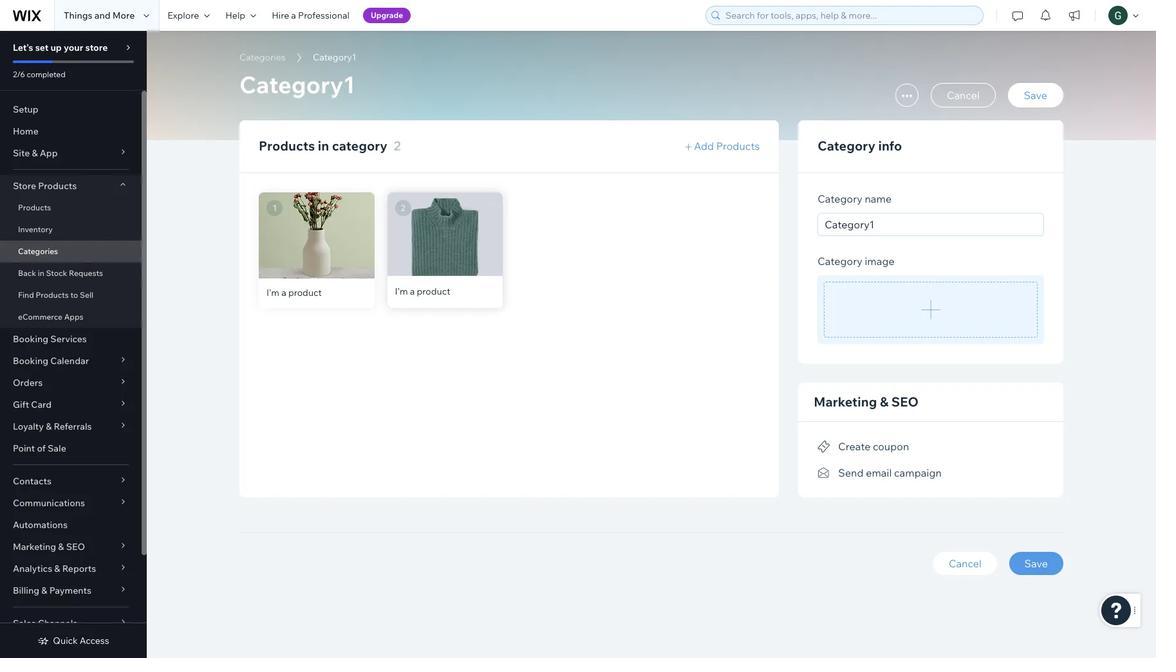 Task type: locate. For each thing, give the bounding box(es) containing it.
marketing up 'analytics'
[[13, 541, 56, 553]]

1 vertical spatial categories link
[[0, 241, 142, 263]]

in right back
[[38, 268, 44, 278]]

i'm a product for 1
[[267, 287, 322, 299]]

1 category from the top
[[818, 138, 876, 154]]

home link
[[0, 120, 142, 142]]

& right the site
[[32, 147, 38, 159]]

categories link up the back in stock requests
[[0, 241, 142, 263]]

and
[[94, 10, 111, 21]]

i'm
[[395, 280, 408, 292], [267, 287, 279, 299]]

cancel button
[[931, 83, 996, 108], [934, 552, 997, 576]]

category for category image
[[818, 255, 863, 268]]

create coupon button
[[818, 438, 909, 456]]

marketing up "create" on the bottom of the page
[[814, 394, 877, 410]]

in left category
[[318, 138, 329, 154]]

stock
[[46, 268, 67, 278]]

category left name
[[818, 193, 863, 205]]

inventory link
[[0, 219, 142, 241]]

a
[[291, 10, 296, 21], [410, 280, 415, 292], [281, 287, 286, 299]]

name
[[865, 193, 892, 205]]

1 horizontal spatial categories
[[240, 52, 286, 63]]

billing & payments
[[13, 585, 91, 597]]

find products to sell
[[18, 290, 93, 300]]

payments
[[49, 585, 91, 597]]

site & app button
[[0, 142, 142, 164]]

categories
[[240, 52, 286, 63], [18, 247, 58, 256]]

categories link down hire
[[233, 51, 292, 64]]

create coupon
[[839, 441, 909, 453]]

cancel for the cancel button to the bottom
[[949, 558, 982, 570]]

products right add
[[716, 140, 760, 153]]

0 vertical spatial marketing & seo
[[814, 394, 919, 410]]

0 horizontal spatial categories link
[[0, 241, 142, 263]]

loyalty & referrals button
[[0, 416, 142, 438]]

more
[[113, 10, 135, 21]]

send email campaign
[[839, 467, 942, 480]]

marketing & seo inside category1 form
[[814, 394, 919, 410]]

save button
[[1008, 83, 1064, 108], [1009, 552, 1064, 576]]

category left info
[[818, 138, 876, 154]]

1 vertical spatial in
[[38, 268, 44, 278]]

1 horizontal spatial seo
[[892, 394, 919, 410]]

of
[[37, 443, 46, 455]]

0 vertical spatial marketing
[[814, 394, 877, 410]]

marketing & seo up analytics & reports
[[13, 541, 85, 553]]

site & app
[[13, 147, 58, 159]]

products up ecommerce apps
[[36, 290, 69, 300]]

& inside analytics & reports popup button
[[54, 563, 60, 575]]

1 horizontal spatial in
[[318, 138, 329, 154]]

0 vertical spatial seo
[[892, 394, 919, 410]]

let's set up your store
[[13, 42, 108, 53]]

1 horizontal spatial i'm
[[395, 280, 408, 292]]

1 horizontal spatial product
[[417, 280, 450, 292]]

add
[[694, 140, 714, 153]]

0 horizontal spatial i'm a product
[[267, 287, 322, 299]]

1 horizontal spatial i'm a product
[[395, 280, 450, 292]]

sidebar element
[[0, 31, 147, 659]]

seo up reports
[[66, 541, 85, 553]]

marketing
[[814, 394, 877, 410], [13, 541, 56, 553]]

0 vertical spatial categories link
[[233, 51, 292, 64]]

categories down inventory
[[18, 247, 58, 256]]

0 vertical spatial category
[[818, 138, 876, 154]]

a for 2
[[410, 280, 415, 292]]

& inside loyalty & referrals dropdown button
[[46, 421, 52, 433]]

send email campaign button
[[818, 464, 942, 482]]

products inside the store products dropdown button
[[38, 180, 77, 192]]

booking inside booking services link
[[13, 334, 48, 345]]

in inside category1 form
[[318, 138, 329, 154]]

category left image
[[818, 255, 863, 268]]

0 vertical spatial categories
[[240, 52, 286, 63]]

& up coupon
[[880, 394, 889, 410]]

create
[[839, 441, 871, 453]]

3 category from the top
[[818, 255, 863, 268]]

store products button
[[0, 175, 142, 197]]

your
[[64, 42, 83, 53]]

i'm for 1
[[267, 287, 279, 299]]

help button
[[218, 0, 264, 31]]

& for marketing & seo popup button
[[58, 541, 64, 553]]

1 horizontal spatial marketing
[[814, 394, 877, 410]]

0 horizontal spatial marketing & seo
[[13, 541, 85, 553]]

info
[[879, 138, 902, 154]]

booking services link
[[0, 328, 142, 350]]

seo inside popup button
[[66, 541, 85, 553]]

cancel for the top the cancel button
[[947, 89, 980, 102]]

completed
[[27, 70, 66, 79]]

coupon
[[873, 441, 909, 453]]

1 vertical spatial marketing & seo
[[13, 541, 85, 553]]

0 horizontal spatial seo
[[66, 541, 85, 553]]

orders
[[13, 377, 43, 389]]

& right loyalty
[[46, 421, 52, 433]]

sales
[[13, 618, 36, 630]]

0 vertical spatial cancel
[[947, 89, 980, 102]]

things
[[64, 10, 92, 21]]

home
[[13, 126, 38, 137]]

loyalty & referrals
[[13, 421, 92, 433]]

& left reports
[[54, 563, 60, 575]]

2 vertical spatial category
[[818, 255, 863, 268]]

products inside find products to sell link
[[36, 290, 69, 300]]

0 vertical spatial booking
[[13, 334, 48, 345]]

2 horizontal spatial a
[[410, 280, 415, 292]]

1 vertical spatial seo
[[66, 541, 85, 553]]

booking services
[[13, 334, 87, 345]]

help
[[226, 10, 245, 21]]

site
[[13, 147, 30, 159]]

calendar
[[50, 355, 89, 367]]

apps
[[64, 312, 83, 322]]

i'm for 2
[[395, 280, 408, 292]]

1 horizontal spatial categories link
[[233, 51, 292, 64]]

sale
[[48, 443, 66, 455]]

save
[[1024, 89, 1048, 102], [1025, 558, 1048, 570]]

1 vertical spatial categories
[[18, 247, 58, 256]]

booking calendar
[[13, 355, 89, 367]]

category for category info
[[818, 138, 876, 154]]

marketing & seo up create coupon button
[[814, 394, 919, 410]]

0 horizontal spatial product
[[288, 287, 322, 299]]

marketing inside category1 form
[[814, 394, 877, 410]]

0 horizontal spatial categories
[[18, 247, 58, 256]]

booking calendar button
[[0, 350, 142, 372]]

& inside category1 form
[[880, 394, 889, 410]]

ecommerce apps link
[[0, 306, 142, 328]]

booking up orders
[[13, 355, 48, 367]]

0 horizontal spatial marketing
[[13, 541, 56, 553]]

0 vertical spatial in
[[318, 138, 329, 154]]

0 horizontal spatial a
[[281, 287, 286, 299]]

0 horizontal spatial i'm
[[267, 287, 279, 299]]

2 category from the top
[[818, 193, 863, 205]]

0 horizontal spatial in
[[38, 268, 44, 278]]

1 vertical spatial category
[[818, 193, 863, 205]]

sales channels
[[13, 618, 77, 630]]

categories down hire
[[240, 52, 286, 63]]

setup link
[[0, 99, 142, 120]]

contacts
[[13, 476, 51, 487]]

category info
[[818, 138, 902, 154]]

1 booking from the top
[[13, 334, 48, 345]]

& inside billing & payments dropdown button
[[41, 585, 47, 597]]

categories link inside category1 form
[[233, 51, 292, 64]]

booking
[[13, 334, 48, 345], [13, 355, 48, 367]]

billing
[[13, 585, 39, 597]]

&
[[32, 147, 38, 159], [880, 394, 889, 410], [46, 421, 52, 433], [58, 541, 64, 553], [54, 563, 60, 575], [41, 585, 47, 597]]

automations
[[13, 520, 68, 531]]

seo inside category1 form
[[892, 394, 919, 410]]

2 booking from the top
[[13, 355, 48, 367]]

products up the products link
[[38, 180, 77, 192]]

1 horizontal spatial marketing & seo
[[814, 394, 919, 410]]

products for store products
[[38, 180, 77, 192]]

billing & payments button
[[0, 580, 142, 602]]

booking for booking services
[[13, 334, 48, 345]]

& inside site & app popup button
[[32, 147, 38, 159]]

booking down ecommerce
[[13, 334, 48, 345]]

analytics & reports
[[13, 563, 96, 575]]

1 vertical spatial booking
[[13, 355, 48, 367]]

& right billing at the left
[[41, 585, 47, 597]]

promote coupon image
[[818, 442, 831, 453]]

2
[[394, 138, 401, 154], [401, 203, 405, 213]]

in inside sidebar element
[[38, 268, 44, 278]]

& inside marketing & seo popup button
[[58, 541, 64, 553]]

1 vertical spatial save button
[[1009, 552, 1064, 576]]

& up analytics & reports
[[58, 541, 64, 553]]

i'm a product
[[395, 280, 450, 292], [267, 287, 322, 299]]

booking inside dropdown button
[[13, 355, 48, 367]]

1 vertical spatial cancel
[[949, 558, 982, 570]]

2/6
[[13, 70, 25, 79]]

1 vertical spatial marketing
[[13, 541, 56, 553]]

0 vertical spatial save
[[1024, 89, 1048, 102]]

0 vertical spatial category1
[[313, 52, 356, 63]]

2/6 completed
[[13, 70, 66, 79]]

product
[[417, 280, 450, 292], [288, 287, 322, 299]]

category1 form
[[147, 31, 1156, 659]]

category1
[[313, 52, 356, 63], [240, 70, 355, 99]]

seo up coupon
[[892, 394, 919, 410]]



Task type: describe. For each thing, give the bounding box(es) containing it.
store products
[[13, 180, 77, 192]]

sell
[[80, 290, 93, 300]]

1 vertical spatial cancel button
[[934, 552, 997, 576]]

find
[[18, 290, 34, 300]]

set
[[35, 42, 49, 53]]

reports
[[62, 563, 96, 575]]

gift
[[13, 399, 29, 411]]

app
[[40, 147, 58, 159]]

point
[[13, 443, 35, 455]]

products up 1
[[259, 138, 315, 154]]

channels
[[38, 618, 77, 630]]

products in category 2
[[259, 138, 401, 154]]

1 vertical spatial 2
[[401, 203, 405, 213]]

& for billing & payments dropdown button
[[41, 585, 47, 597]]

marketing & seo button
[[0, 536, 142, 558]]

quick access button
[[38, 635, 109, 647]]

send
[[839, 467, 864, 480]]

1 vertical spatial save
[[1025, 558, 1048, 570]]

professional
[[298, 10, 350, 21]]

products for find products to sell
[[36, 290, 69, 300]]

sales channels button
[[0, 613, 142, 635]]

marketing & seo inside popup button
[[13, 541, 85, 553]]

back in stock requests link
[[0, 263, 142, 285]]

up
[[51, 42, 62, 53]]

& for loyalty & referrals dropdown button
[[46, 421, 52, 433]]

analytics & reports button
[[0, 558, 142, 580]]

store
[[85, 42, 108, 53]]

i'm a product for 2
[[395, 280, 450, 292]]

orders button
[[0, 372, 142, 394]]

product for 2
[[417, 280, 450, 292]]

ecommerce
[[18, 312, 62, 322]]

access
[[80, 635, 109, 647]]

upgrade
[[371, 10, 403, 20]]

store
[[13, 180, 36, 192]]

0 vertical spatial cancel button
[[931, 83, 996, 108]]

hire a professional link
[[264, 0, 357, 31]]

& for analytics & reports popup button
[[54, 563, 60, 575]]

back in stock requests
[[18, 268, 103, 278]]

category for category name
[[818, 193, 863, 205]]

Category name text field
[[818, 213, 1044, 236]]

find products to sell link
[[0, 285, 142, 306]]

loyalty
[[13, 421, 44, 433]]

contacts button
[[0, 471, 142, 493]]

let's
[[13, 42, 33, 53]]

image
[[865, 255, 895, 268]]

marketing inside popup button
[[13, 541, 56, 553]]

in for products
[[318, 138, 329, 154]]

add products
[[692, 140, 760, 153]]

services
[[50, 334, 87, 345]]

0 vertical spatial save button
[[1008, 83, 1064, 108]]

gift card button
[[0, 394, 142, 416]]

upgrade button
[[363, 8, 411, 23]]

automations link
[[0, 514, 142, 536]]

inventory
[[18, 225, 53, 234]]

a for 1
[[281, 287, 286, 299]]

in for back
[[38, 268, 44, 278]]

add products button
[[685, 140, 760, 153]]

category name
[[818, 193, 892, 205]]

1
[[273, 203, 277, 213]]

analytics
[[13, 563, 52, 575]]

0 vertical spatial 2
[[394, 138, 401, 154]]

quick access
[[53, 635, 109, 647]]

email
[[866, 467, 892, 480]]

Search for tools, apps, help & more... field
[[722, 6, 979, 24]]

hire
[[272, 10, 289, 21]]

products for add products
[[716, 140, 760, 153]]

products up inventory
[[18, 203, 51, 212]]

point of sale link
[[0, 438, 142, 460]]

categories inside sidebar element
[[18, 247, 58, 256]]

category image
[[818, 255, 895, 268]]

card
[[31, 399, 52, 411]]

booking for booking calendar
[[13, 355, 48, 367]]

category
[[332, 138, 388, 154]]

plus xs image
[[685, 144, 692, 151]]

hire a professional
[[272, 10, 350, 21]]

explore
[[168, 10, 199, 21]]

1 vertical spatial category1
[[240, 70, 355, 99]]

products link
[[0, 197, 142, 219]]

referrals
[[54, 421, 92, 433]]

things and more
[[64, 10, 135, 21]]

categories inside category1 form
[[240, 52, 286, 63]]

& for site & app popup button
[[32, 147, 38, 159]]

gift card
[[13, 399, 52, 411]]

1 horizontal spatial a
[[291, 10, 296, 21]]

promote newsletter image
[[818, 468, 831, 479]]

campaign
[[894, 467, 942, 480]]

requests
[[69, 268, 103, 278]]

ecommerce apps
[[18, 312, 83, 322]]

point of sale
[[13, 443, 66, 455]]

product for 1
[[288, 287, 322, 299]]

setup
[[13, 104, 38, 115]]



Task type: vqa. For each thing, say whether or not it's contained in the screenshot.
Category corresponding to Category name
yes



